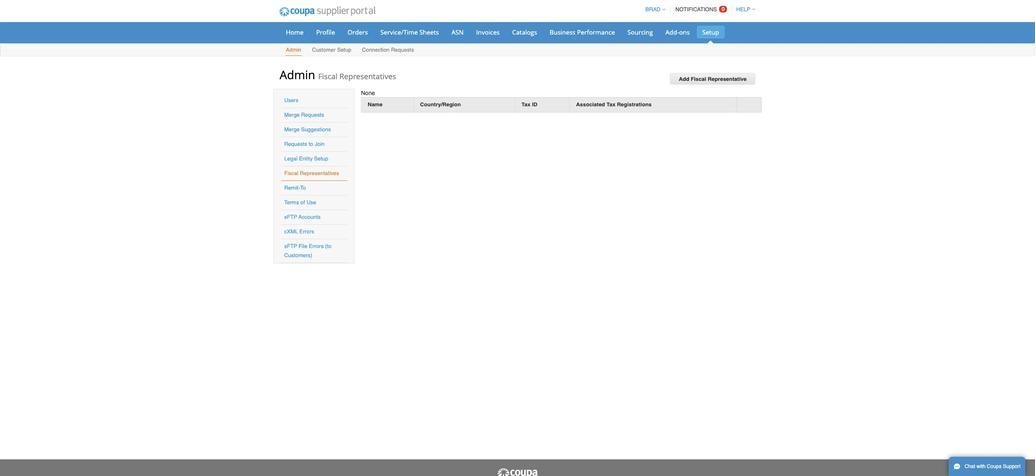 Task type: describe. For each thing, give the bounding box(es) containing it.
add fiscal representative
[[679, 76, 747, 82]]

add
[[679, 76, 689, 82]]

merge requests link
[[284, 112, 324, 118]]

customer
[[312, 47, 336, 53]]

associated tax registrations
[[576, 101, 652, 108]]

representatives inside admin fiscal representatives
[[339, 71, 396, 81]]

requests for merge requests
[[301, 112, 324, 118]]

coupa
[[987, 464, 1002, 470]]

sftp accounts link
[[284, 214, 321, 220]]

0 vertical spatial errors
[[299, 229, 314, 235]]

fiscal representatives link
[[284, 170, 339, 177]]

1 tax from the left
[[522, 101, 531, 108]]

2 vertical spatial requests
[[284, 141, 307, 147]]

use
[[307, 200, 316, 206]]

admin for admin fiscal representatives
[[280, 67, 315, 83]]

customer setup link
[[312, 45, 352, 56]]

service/time sheets
[[380, 28, 439, 36]]

legal
[[284, 156, 298, 162]]

0
[[722, 6, 725, 12]]

remit-to
[[284, 185, 306, 191]]

of
[[301, 200, 305, 206]]

chat with coupa support
[[965, 464, 1021, 470]]

profile link
[[311, 26, 341, 38]]

associated
[[576, 101, 605, 108]]

0 horizontal spatial setup
[[314, 156, 328, 162]]

sftp accounts
[[284, 214, 321, 220]]

business
[[550, 28, 575, 36]]

asn
[[452, 28, 464, 36]]

orders
[[348, 28, 368, 36]]

with
[[977, 464, 986, 470]]

sourcing
[[628, 28, 653, 36]]

connection requests
[[362, 47, 414, 53]]

2 horizontal spatial setup
[[702, 28, 719, 36]]

suggestions
[[301, 126, 331, 133]]

merge requests
[[284, 112, 324, 118]]

brad link
[[642, 6, 666, 13]]

merge for merge requests
[[284, 112, 300, 118]]

admin link
[[286, 45, 302, 56]]

entity
[[299, 156, 313, 162]]

sheets
[[419, 28, 439, 36]]

sftp for sftp accounts
[[284, 214, 297, 220]]

cxml
[[284, 229, 298, 235]]

2 tax from the left
[[607, 101, 616, 108]]

performance
[[577, 28, 615, 36]]

terms
[[284, 200, 299, 206]]

service/time sheets link
[[375, 26, 444, 38]]

remit-to link
[[284, 185, 306, 191]]

0 horizontal spatial fiscal
[[284, 170, 298, 177]]

to
[[309, 141, 313, 147]]

errors inside sftp file errors (to customers)
[[309, 243, 324, 250]]

orders link
[[342, 26, 373, 38]]

brad
[[646, 6, 661, 13]]

none
[[361, 90, 375, 96]]

tax id
[[522, 101, 537, 108]]

0 vertical spatial coupa supplier portal image
[[273, 1, 381, 22]]

terms of use
[[284, 200, 316, 206]]

catalogs link
[[507, 26, 543, 38]]

fiscal representatives
[[284, 170, 339, 177]]

business performance link
[[544, 26, 620, 38]]

add-ons link
[[660, 26, 695, 38]]



Task type: vqa. For each thing, say whether or not it's contained in the screenshot.
Agricultural Materials and Services option
no



Task type: locate. For each thing, give the bounding box(es) containing it.
0 horizontal spatial coupa supplier portal image
[[273, 1, 381, 22]]

users link
[[284, 97, 298, 104]]

0 vertical spatial requests
[[391, 47, 414, 53]]

errors down accounts
[[299, 229, 314, 235]]

1 vertical spatial representatives
[[300, 170, 339, 177]]

2 horizontal spatial fiscal
[[691, 76, 706, 82]]

fiscal down legal
[[284, 170, 298, 177]]

sourcing link
[[622, 26, 658, 38]]

asn link
[[446, 26, 469, 38]]

(to
[[325, 243, 331, 250]]

fiscal inside 'link'
[[691, 76, 706, 82]]

notifications 0
[[676, 6, 725, 13]]

representatives
[[339, 71, 396, 81], [300, 170, 339, 177]]

setup down join
[[314, 156, 328, 162]]

add fiscal representative link
[[670, 73, 755, 85]]

sftp file errors (to customers) link
[[284, 243, 331, 259]]

requests for connection requests
[[391, 47, 414, 53]]

setup right customer
[[337, 47, 351, 53]]

profile
[[316, 28, 335, 36]]

admin for admin
[[286, 47, 301, 53]]

1 vertical spatial admin
[[280, 67, 315, 83]]

fiscal
[[318, 71, 337, 81], [691, 76, 706, 82], [284, 170, 298, 177]]

1 horizontal spatial coupa supplier portal image
[[497, 468, 538, 477]]

admin down admin link
[[280, 67, 315, 83]]

1 horizontal spatial representatives
[[339, 71, 396, 81]]

requests up suggestions
[[301, 112, 324, 118]]

merge suggestions
[[284, 126, 331, 133]]

registrations
[[617, 101, 652, 108]]

2 vertical spatial setup
[[314, 156, 328, 162]]

chat
[[965, 464, 975, 470]]

sftp for sftp file errors (to customers)
[[284, 243, 297, 250]]

help link
[[733, 6, 755, 13]]

home
[[286, 28, 304, 36]]

support
[[1003, 464, 1021, 470]]

legal entity setup
[[284, 156, 328, 162]]

0 vertical spatial setup
[[702, 28, 719, 36]]

1 horizontal spatial setup
[[337, 47, 351, 53]]

requests to join
[[284, 141, 325, 147]]

service/time
[[380, 28, 418, 36]]

2 merge from the top
[[284, 126, 300, 133]]

tax right associated
[[607, 101, 616, 108]]

1 vertical spatial sftp
[[284, 243, 297, 250]]

navigation containing notifications 0
[[642, 1, 755, 18]]

customer setup
[[312, 47, 351, 53]]

connection requests link
[[362, 45, 414, 56]]

1 vertical spatial errors
[[309, 243, 324, 250]]

fiscal for add
[[691, 76, 706, 82]]

requests to join link
[[284, 141, 325, 147]]

0 vertical spatial admin
[[286, 47, 301, 53]]

errors
[[299, 229, 314, 235], [309, 243, 324, 250]]

admin fiscal representatives
[[280, 67, 396, 83]]

cxml errors
[[284, 229, 314, 235]]

fiscal down 'customer setup' link
[[318, 71, 337, 81]]

connection
[[362, 47, 390, 53]]

fiscal inside admin fiscal representatives
[[318, 71, 337, 81]]

requests down service/time
[[391, 47, 414, 53]]

invoices
[[476, 28, 500, 36]]

help
[[736, 6, 750, 13]]

merge
[[284, 112, 300, 118], [284, 126, 300, 133]]

merge down merge requests "link"
[[284, 126, 300, 133]]

errors left (to
[[309, 243, 324, 250]]

1 vertical spatial merge
[[284, 126, 300, 133]]

remit-
[[284, 185, 300, 191]]

merge suggestions link
[[284, 126, 331, 133]]

fiscal for admin
[[318, 71, 337, 81]]

join
[[315, 141, 325, 147]]

setup down notifications 0
[[702, 28, 719, 36]]

sftp inside sftp file errors (to customers)
[[284, 243, 297, 250]]

representative
[[708, 76, 747, 82]]

0 vertical spatial sftp
[[284, 214, 297, 220]]

merge for merge suggestions
[[284, 126, 300, 133]]

admin
[[286, 47, 301, 53], [280, 67, 315, 83]]

1 vertical spatial setup
[[337, 47, 351, 53]]

1 merge from the top
[[284, 112, 300, 118]]

accounts
[[298, 214, 321, 220]]

id
[[532, 101, 537, 108]]

fiscal right the add
[[691, 76, 706, 82]]

navigation
[[642, 1, 755, 18]]

legal entity setup link
[[284, 156, 328, 162]]

sftp up customers)
[[284, 243, 297, 250]]

merge down users link
[[284, 112, 300, 118]]

cxml errors link
[[284, 229, 314, 235]]

customers)
[[284, 253, 312, 259]]

country/region
[[420, 101, 461, 108]]

tax left id
[[522, 101, 531, 108]]

1 vertical spatial coupa supplier portal image
[[497, 468, 538, 477]]

chat with coupa support button
[[949, 457, 1026, 477]]

to
[[300, 185, 306, 191]]

admin down home link
[[286, 47, 301, 53]]

sftp
[[284, 214, 297, 220], [284, 243, 297, 250]]

2 sftp from the top
[[284, 243, 297, 250]]

1 vertical spatial requests
[[301, 112, 324, 118]]

1 horizontal spatial tax
[[607, 101, 616, 108]]

name
[[368, 101, 383, 108]]

representatives down 'legal entity setup' link
[[300, 170, 339, 177]]

1 horizontal spatial fiscal
[[318, 71, 337, 81]]

requests
[[391, 47, 414, 53], [301, 112, 324, 118], [284, 141, 307, 147]]

0 vertical spatial representatives
[[339, 71, 396, 81]]

tax
[[522, 101, 531, 108], [607, 101, 616, 108]]

business performance
[[550, 28, 615, 36]]

sftp file errors (to customers)
[[284, 243, 331, 259]]

sftp up cxml
[[284, 214, 297, 220]]

coupa supplier portal image
[[273, 1, 381, 22], [497, 468, 538, 477]]

add-ons
[[666, 28, 690, 36]]

home link
[[280, 26, 309, 38]]

catalogs
[[512, 28, 537, 36]]

0 horizontal spatial representatives
[[300, 170, 339, 177]]

0 horizontal spatial tax
[[522, 101, 531, 108]]

setup
[[702, 28, 719, 36], [337, 47, 351, 53], [314, 156, 328, 162]]

invoices link
[[471, 26, 505, 38]]

users
[[284, 97, 298, 104]]

1 sftp from the top
[[284, 214, 297, 220]]

requests left to
[[284, 141, 307, 147]]

terms of use link
[[284, 200, 316, 206]]

notifications
[[676, 6, 717, 13]]

setup link
[[697, 26, 725, 38]]

add-
[[666, 28, 679, 36]]

file
[[299, 243, 307, 250]]

ons
[[679, 28, 690, 36]]

representatives up none
[[339, 71, 396, 81]]

0 vertical spatial merge
[[284, 112, 300, 118]]



